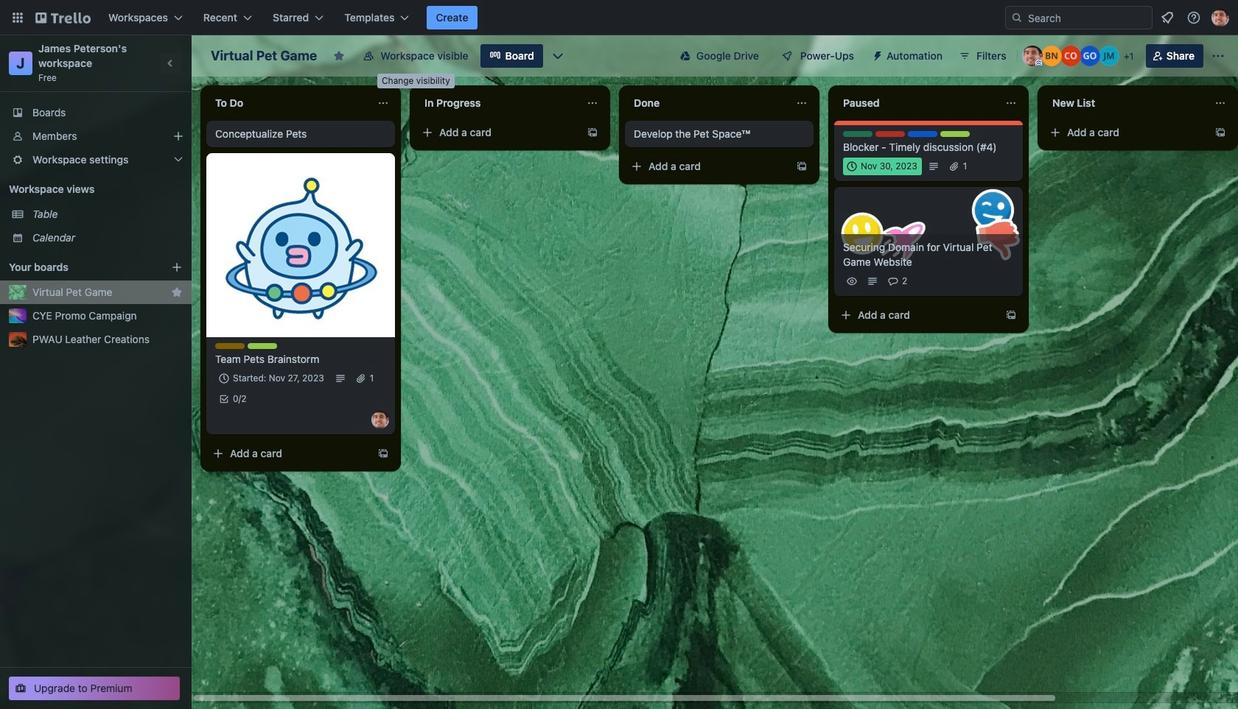 Task type: vqa. For each thing, say whether or not it's contained in the screenshot.
0 Notifications image
yes



Task type: describe. For each thing, give the bounding box(es) containing it.
0 horizontal spatial james peterson (jamespeterson93) image
[[1022, 46, 1043, 66]]

Board name text field
[[203, 44, 324, 68]]

gary orlando (garyorlando) image
[[1079, 46, 1100, 66]]

open information menu image
[[1186, 10, 1201, 25]]

2 horizontal spatial create from template… image
[[1214, 127, 1226, 139]]

1 horizontal spatial create from template… image
[[1005, 310, 1017, 321]]

workspace navigation collapse icon image
[[161, 53, 181, 74]]

primary element
[[0, 0, 1238, 35]]

your boards with 3 items element
[[9, 259, 149, 276]]

add board image
[[171, 262, 183, 273]]

color: red, title: "blocker" element
[[875, 131, 905, 137]]

1 horizontal spatial create from template… image
[[796, 161, 808, 172]]

christina overa (christinaovera) image
[[1060, 46, 1081, 66]]

back to home image
[[35, 6, 91, 29]]

jeremy miller (jeremymiller198) image
[[1099, 46, 1119, 66]]

0 notifications image
[[1158, 9, 1176, 27]]

starred icon image
[[171, 287, 183, 298]]

color: bold lime, title: "team task" element
[[248, 343, 277, 349]]

show menu image
[[1211, 49, 1225, 63]]

0 horizontal spatial create from template… image
[[377, 448, 389, 460]]

color: blue, title: "fyi" element
[[908, 131, 937, 137]]

color: green, title: "goal" element
[[843, 131, 873, 137]]

star or unstar board image
[[333, 50, 345, 62]]



Task type: locate. For each thing, give the bounding box(es) containing it.
1 vertical spatial create from template… image
[[1005, 310, 1017, 321]]

this member is an admin of this board. image
[[1035, 60, 1042, 66]]

tooltip
[[377, 74, 454, 88]]

1 horizontal spatial james peterson (jamespeterson93) image
[[1211, 9, 1229, 27]]

customize views image
[[550, 49, 565, 63]]

0 horizontal spatial create from template… image
[[587, 127, 598, 139]]

james peterson (jamespeterson93) image right open information menu icon
[[1211, 9, 1229, 27]]

0 vertical spatial create from template… image
[[587, 127, 598, 139]]

create from template… image
[[587, 127, 598, 139], [796, 161, 808, 172]]

james peterson (jamespeterson93) image
[[371, 411, 389, 429]]

google drive icon image
[[680, 51, 690, 61]]

ben nelson (bennelson96) image
[[1041, 46, 1062, 66]]

search image
[[1011, 12, 1023, 24]]

1 vertical spatial create from template… image
[[796, 161, 808, 172]]

None text field
[[206, 91, 371, 115], [416, 91, 581, 115], [625, 91, 790, 115], [834, 91, 999, 115], [206, 91, 371, 115], [416, 91, 581, 115], [625, 91, 790, 115], [834, 91, 999, 115]]

None checkbox
[[843, 158, 922, 175]]

None text field
[[1043, 91, 1209, 115]]

1 vertical spatial james peterson (jamespeterson93) image
[[1022, 46, 1043, 66]]

2 vertical spatial create from template… image
[[377, 448, 389, 460]]

james peterson (jamespeterson93) image inside "primary" element
[[1211, 9, 1229, 27]]

color: bold lime, title: none image
[[940, 131, 970, 137]]

0 vertical spatial james peterson (jamespeterson93) image
[[1211, 9, 1229, 27]]

create from template… image
[[1214, 127, 1226, 139], [1005, 310, 1017, 321], [377, 448, 389, 460]]

0 vertical spatial create from template… image
[[1214, 127, 1226, 139]]

sm image
[[866, 44, 887, 65]]

Search field
[[1023, 7, 1152, 28]]

james peterson (jamespeterson93) image
[[1211, 9, 1229, 27], [1022, 46, 1043, 66]]

laugh image
[[966, 184, 1019, 237]]

color: yellow, title: none image
[[215, 343, 245, 349]]

james peterson (jamespeterson93) image left christina overa (christinaovera) image
[[1022, 46, 1043, 66]]



